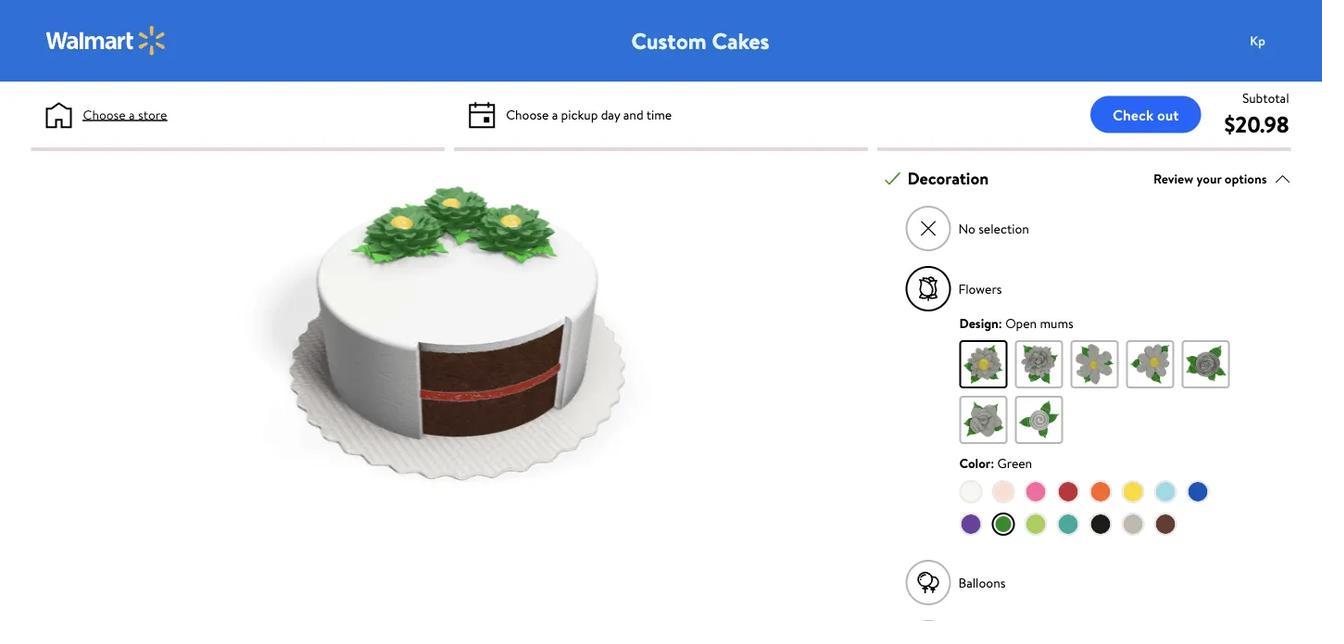 Task type: locate. For each thing, give the bounding box(es) containing it.
: left open
[[999, 314, 1003, 332]]

green
[[998, 454, 1033, 472]]

: for design
[[999, 314, 1003, 332]]

color : green
[[960, 454, 1033, 472]]

design
[[960, 314, 999, 332]]

color
[[960, 454, 991, 472]]

2 choose from the left
[[506, 105, 549, 123]]

:
[[999, 314, 1003, 332], [991, 454, 995, 472]]

choose inside "link"
[[83, 105, 126, 123]]

a
[[129, 105, 135, 123], [552, 105, 558, 123]]

a left store
[[129, 105, 135, 123]]

check out
[[1113, 104, 1179, 125]]

no selection
[[959, 219, 1030, 237]]

1 horizontal spatial choose
[[506, 105, 549, 123]]

kp button
[[1240, 22, 1314, 59]]

store
[[138, 105, 167, 123]]

: left green
[[991, 454, 995, 472]]

custom
[[632, 25, 707, 56]]

0 horizontal spatial a
[[129, 105, 135, 123]]

1 a from the left
[[129, 105, 135, 123]]

1 horizontal spatial :
[[999, 314, 1003, 332]]

1 choose from the left
[[83, 105, 126, 123]]

decoration
[[908, 167, 989, 190]]

balloons
[[959, 573, 1006, 592]]

your
[[1197, 169, 1222, 187]]

1 horizontal spatial a
[[552, 105, 558, 123]]

a left pickup
[[552, 105, 558, 123]]

choose left store
[[83, 105, 126, 123]]

remove image
[[919, 218, 939, 239]]

design : open mums
[[960, 314, 1074, 332]]

2 a from the left
[[552, 105, 558, 123]]

day
[[601, 105, 620, 123]]

0 vertical spatial :
[[999, 314, 1003, 332]]

flowers
[[959, 280, 1002, 298]]

choose a store
[[83, 105, 167, 123]]

choose left pickup
[[506, 105, 549, 123]]

open
[[1006, 314, 1037, 332]]

a inside "link"
[[129, 105, 135, 123]]

0 horizontal spatial :
[[991, 454, 995, 472]]

1 vertical spatial :
[[991, 454, 995, 472]]

check out button
[[1091, 96, 1202, 133]]

custom cakes
[[632, 25, 770, 56]]

subtotal
[[1243, 89, 1290, 107]]

pickup
[[561, 105, 598, 123]]

$20.98
[[1225, 108, 1290, 139]]

choose
[[83, 105, 126, 123], [506, 105, 549, 123]]

choose a pickup day and time
[[506, 105, 672, 123]]

cakes
[[712, 25, 770, 56]]

0 horizontal spatial choose
[[83, 105, 126, 123]]

selection
[[979, 219, 1030, 237]]

review your options
[[1154, 169, 1268, 187]]

kp
[[1250, 31, 1266, 49]]

check
[[1113, 104, 1154, 125]]



Task type: vqa. For each thing, say whether or not it's contained in the screenshot.
the "day" associated with Now $13.72
no



Task type: describe. For each thing, give the bounding box(es) containing it.
options
[[1225, 169, 1268, 187]]

mums
[[1040, 314, 1074, 332]]

no
[[959, 219, 976, 237]]

choose for choose a pickup day and time
[[506, 105, 549, 123]]

a for pickup
[[552, 105, 558, 123]]

: for color
[[991, 454, 995, 472]]

back to walmart.com image
[[46, 26, 166, 56]]

review
[[1154, 169, 1194, 187]]

and
[[624, 105, 644, 123]]

choose for choose a store
[[83, 105, 126, 123]]

choose a store link
[[83, 105, 167, 124]]

out
[[1158, 104, 1179, 125]]

time
[[647, 105, 672, 123]]

subtotal $20.98
[[1225, 89, 1290, 139]]

up arrow image
[[1275, 170, 1292, 187]]

ok image
[[885, 170, 901, 187]]

a for store
[[129, 105, 135, 123]]

review your options element
[[1154, 169, 1268, 188]]

review your options link
[[1154, 166, 1292, 191]]



